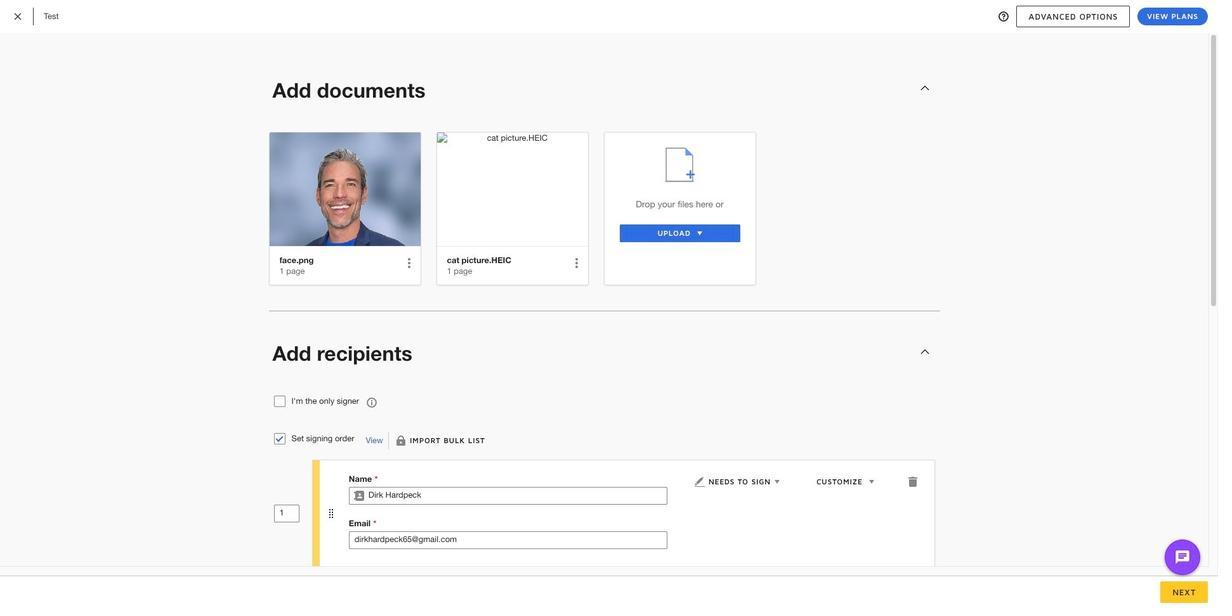 Task type: locate. For each thing, give the bounding box(es) containing it.
region
[[269, 125, 428, 285], [436, 125, 596, 285]]

None number field
[[274, 505, 299, 522]]

0 horizontal spatial region
[[269, 125, 428, 285]]

1 horizontal spatial region
[[436, 125, 596, 285]]

cat picture.heic image
[[437, 133, 588, 246]]

None text field
[[369, 488, 667, 504], [350, 532, 667, 549], [369, 488, 667, 504], [350, 532, 667, 549]]



Task type: describe. For each thing, give the bounding box(es) containing it.
2 region from the left
[[436, 125, 596, 285]]

face.png image
[[269, 133, 420, 246]]

1 region from the left
[[269, 125, 428, 285]]



Task type: vqa. For each thing, say whether or not it's contained in the screenshot.
Templates image
no



